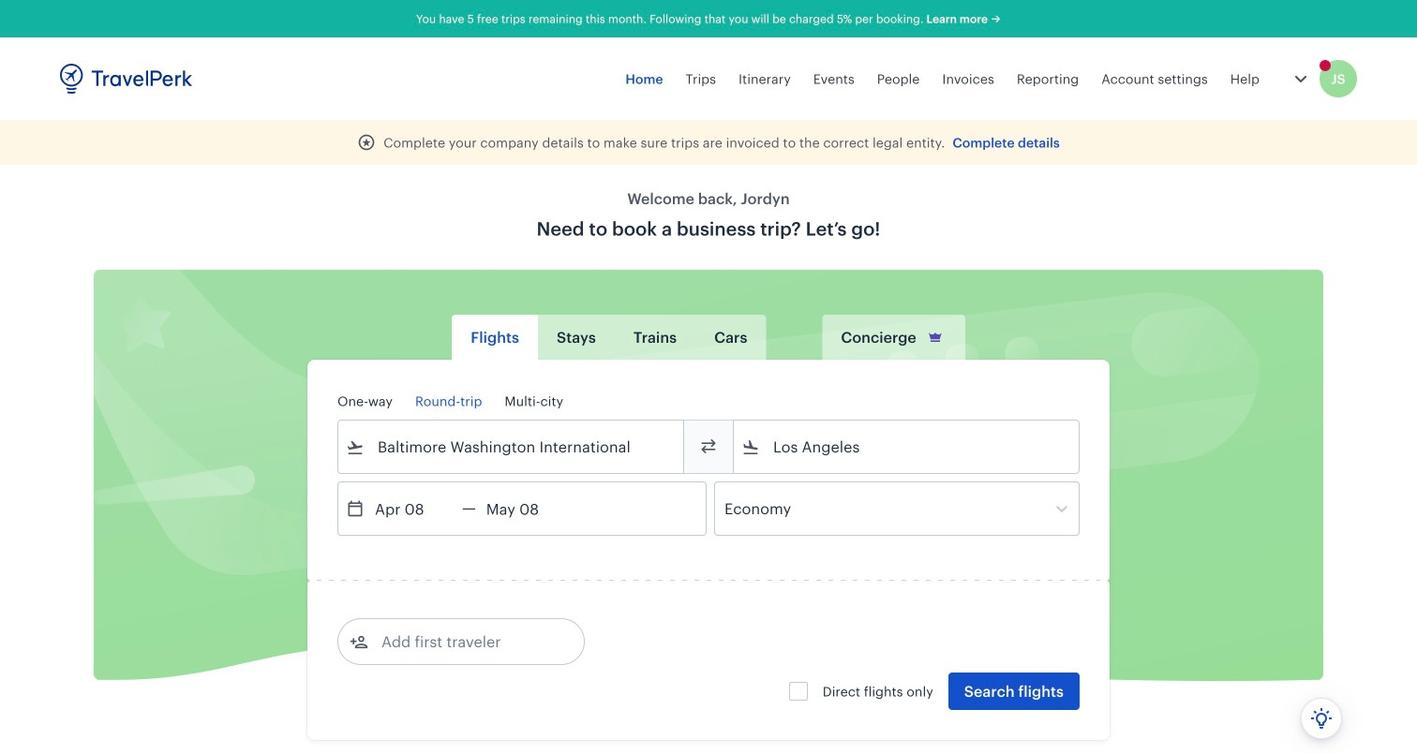 Task type: locate. For each thing, give the bounding box(es) containing it.
Return text field
[[476, 483, 574, 535]]

Depart text field
[[365, 483, 462, 535]]

Add first traveler search field
[[369, 627, 564, 657]]



Task type: describe. For each thing, give the bounding box(es) containing it.
To search field
[[761, 432, 1055, 462]]

From search field
[[365, 432, 659, 462]]



Task type: vqa. For each thing, say whether or not it's contained in the screenshot.
Add traveler Search Field
no



